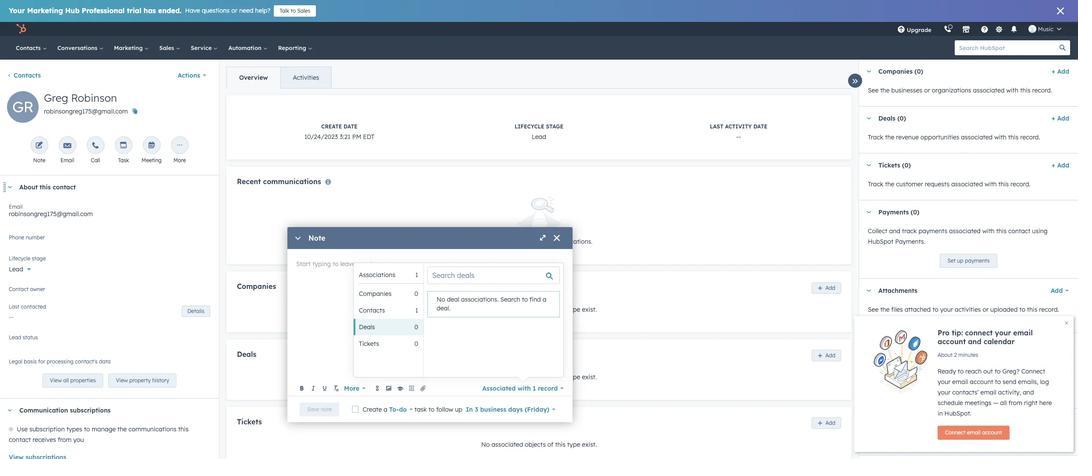 Task type: describe. For each thing, give the bounding box(es) containing it.
here
[[1039, 399, 1052, 407]]

to-do button
[[389, 404, 413, 415]]

basis
[[24, 358, 37, 365]]

email up —
[[981, 389, 996, 397]]

hubspot.
[[945, 410, 971, 418]]

2 vertical spatial tickets
[[237, 418, 262, 426]]

ready
[[938, 368, 956, 376]]

reporting,
[[970, 436, 999, 444]]

about for about 2 minutes
[[938, 352, 953, 358]]

lists
[[881, 436, 892, 444]]

0 for tickets
[[414, 340, 418, 348]]

1 vertical spatial deals
[[359, 323, 375, 331]]

hubspot image
[[16, 24, 26, 34]]

attachments button
[[859, 279, 1042, 303]]

this inside use subscription types to manage the communications this contact receives from you
[[178, 426, 189, 434]]

track for track the customer requests associated with this record.
[[868, 180, 883, 188]]

last activity date --
[[710, 123, 767, 141]]

actions
[[178, 72, 200, 79]]

interactions.
[[1013, 370, 1049, 378]]

1 vertical spatial contacts link
[[7, 72, 41, 79]]

exist. for companies
[[582, 306, 597, 314]]

0 horizontal spatial contact's
[[75, 358, 98, 365]]

contact for contact owner no owner
[[9, 286, 28, 293]]

your down ready
[[938, 378, 951, 386]]

to left send
[[995, 378, 1001, 386]]

activities link
[[280, 67, 331, 88]]

see for see the businesses or organizations associated with this record.
[[868, 86, 879, 94]]

you
[[73, 436, 84, 444]]

connect
[[965, 329, 993, 337]]

associated down 'in 3 business days (friday)'
[[492, 441, 523, 449]]

professional
[[82, 6, 125, 15]]

record inside 'popup button'
[[538, 385, 558, 392]]

hub
[[65, 6, 80, 15]]

associated with 1 record
[[482, 385, 558, 392]]

the for customer
[[885, 180, 894, 188]]

service
[[191, 44, 213, 51]]

create date 10/24/2023 3:21 pm edt
[[304, 123, 374, 141]]

calendar
[[984, 337, 1015, 346]]

log
[[1040, 378, 1049, 386]]

sales inside button
[[297, 7, 310, 14]]

lifecycle stage
[[9, 255, 46, 262]]

pro tip: connect your email account and calendar
[[938, 329, 1033, 346]]

add inside popup button
[[1051, 287, 1063, 295]]

task
[[415, 406, 427, 414]]

call image
[[91, 142, 99, 150]]

pro
[[938, 329, 950, 337]]

caret image for attachments
[[866, 290, 871, 292]]

reporting
[[278, 44, 308, 51]]

calling icon button
[[940, 23, 955, 35]]

1 vertical spatial or
[[924, 86, 930, 94]]

1 vertical spatial note
[[308, 234, 325, 243]]

date inside create date 10/24/2023 3:21 pm edt
[[344, 123, 358, 130]]

businesses
[[891, 86, 922, 94]]

contact inside "collect and track payments associated with this contact using hubspot payments."
[[1008, 227, 1030, 235]]

to right credit
[[956, 370, 962, 378]]

0 vertical spatial robinsongreg175@gmail.com
[[44, 108, 128, 115]]

stage
[[546, 123, 563, 130]]

to up credit
[[946, 360, 952, 368]]

a inside the 'no deal associations. search to find a deal.'
[[543, 296, 546, 304]]

emails,
[[1018, 378, 1038, 386]]

using
[[1032, 227, 1048, 235]]

to-do
[[389, 406, 407, 414]]

legal
[[9, 358, 22, 365]]

details button
[[182, 306, 210, 317]]

segment
[[901, 436, 926, 444]]

lead inside lifecycle stage lead
[[532, 133, 546, 141]]

(0) for deals (0)
[[897, 115, 906, 122]]

payments (0) button
[[859, 201, 1066, 224]]

service link
[[185, 36, 223, 60]]

email,
[[1000, 436, 1018, 444]]

0 vertical spatial contacts
[[16, 44, 42, 51]]

your down attachments dropdown button
[[940, 306, 953, 314]]

created
[[922, 360, 944, 368]]

property
[[129, 377, 151, 384]]

and inside the pro tip: connect your email account and calendar
[[968, 337, 982, 346]]

organizations
[[932, 86, 971, 94]]

details
[[187, 308, 204, 315]]

your
[[9, 6, 25, 15]]

connect email account button
[[938, 426, 1010, 440]]

Search HubSpot search field
[[955, 40, 1062, 55]]

add button for tickets
[[812, 418, 841, 429]]

—
[[993, 399, 999, 407]]

created,
[[868, 370, 892, 378]]

tickets (0) button
[[859, 154, 1048, 177]]

properties
[[70, 377, 96, 384]]

in
[[466, 406, 473, 414]]

to right attached
[[933, 306, 938, 314]]

data
[[99, 358, 111, 365]]

about for about this contact
[[19, 183, 38, 191]]

no inside the 'no deal associations. search to find a deal.'
[[437, 296, 445, 304]]

your inside the pro tip: connect your email account and calendar
[[995, 329, 1011, 337]]

3:21
[[340, 133, 350, 141]]

caret image for about this contact
[[7, 186, 12, 188]]

notifications image
[[1010, 26, 1018, 34]]

tickets (0)
[[878, 161, 911, 169]]

2
[[954, 352, 957, 358]]

payments
[[878, 208, 909, 216]]

caret image for companies (0)
[[866, 70, 871, 73]]

owner up last contacted
[[19, 290, 37, 297]]

to right uploaded
[[1019, 306, 1025, 314]]

talk to sales
[[280, 7, 310, 14]]

caret image for payments (0)
[[866, 211, 871, 213]]

2 vertical spatial a
[[384, 406, 387, 414]]

to right 'out'
[[995, 368, 1001, 376]]

minimize dialog image
[[294, 235, 301, 242]]

no owner button
[[9, 285, 210, 299]]

there
[[486, 238, 501, 246]]

menu containing music
[[891, 22, 1068, 36]]

view property history link
[[108, 374, 177, 388]]

communication subscriptions button
[[0, 399, 207, 423]]

0 horizontal spatial for
[[38, 358, 45, 365]]

view for view all properties
[[50, 377, 62, 384]]

create
[[904, 341, 924, 349]]

help button
[[977, 22, 992, 36]]

marketplaces image
[[962, 26, 970, 34]]

status
[[23, 334, 38, 341]]

set
[[948, 258, 956, 264]]

1 inside 'popup button'
[[533, 385, 536, 392]]

in
[[938, 410, 943, 418]]

create for a
[[363, 406, 382, 414]]

0 for deals
[[414, 323, 418, 331]]

1 vertical spatial up
[[455, 406, 462, 414]]

stage
[[32, 255, 46, 262]]

or inside your marketing hub professional trial has ended. have questions or need help?
[[231, 7, 237, 14]]

contact inside use subscription types to manage the communications this contact receives from you
[[9, 436, 31, 444]]

business
[[480, 406, 506, 414]]

caret image for communication subscriptions
[[7, 410, 12, 412]]

files
[[891, 306, 903, 314]]

to inside button
[[291, 7, 296, 14]]

associated down search
[[492, 306, 523, 314]]

+ for track the revenue opportunities associated with this record.
[[1052, 115, 1055, 122]]

the for businesses
[[880, 86, 890, 94]]

associated down deals (0) dropdown button
[[961, 133, 993, 141]]

1 vertical spatial for
[[960, 436, 969, 444]]

+ add for see the businesses or organizations associated with this record.
[[1052, 68, 1069, 75]]

the for revenue
[[885, 133, 894, 141]]

note
[[321, 406, 332, 413]]

add button for deals
[[812, 350, 841, 361]]

task
[[118, 157, 129, 164]]

marketing
[[954, 360, 983, 368]]

Search deals search field
[[427, 267, 560, 284]]

greg
[[44, 91, 68, 104]]

no associated objects of this type exist. for tickets
[[481, 441, 597, 449]]

2 vertical spatial or
[[983, 306, 989, 314]]

the inside use subscription types to manage the communications this contact receives from you
[[117, 426, 127, 434]]

companies (0)
[[878, 68, 923, 75]]

1 horizontal spatial communications
[[263, 177, 321, 186]]

+ add button for track the customer requests associated with this record.
[[1052, 160, 1069, 171]]

email for email
[[60, 157, 74, 164]]

is
[[1062, 360, 1066, 368]]

collect
[[868, 227, 887, 235]]

0 vertical spatial more
[[173, 157, 186, 164]]

and inside the ready to reach out to greg? connect your email account to send emails, log your contacts' email activity, and schedule meetings — all from right here in hubspot.
[[1023, 389, 1034, 397]]

1 for associations
[[415, 271, 418, 279]]

meeting image
[[148, 142, 156, 150]]

0 horizontal spatial all
[[63, 377, 69, 384]]

account inside button
[[982, 430, 1002, 436]]

no for companies
[[481, 306, 490, 314]]

+ for track the customer requests associated with this record.
[[1052, 161, 1055, 169]]

1 horizontal spatial tickets
[[359, 340, 379, 348]]

0 vertical spatial note
[[33, 157, 45, 164]]

1 for contacts
[[415, 307, 418, 315]]

of for tickets
[[548, 441, 553, 449]]

date inside the last activity date --
[[753, 123, 767, 130]]

payments inside "collect and track payments associated with this contact using hubspot payments."
[[919, 227, 947, 235]]

activity
[[725, 123, 752, 130]]

music
[[1038, 25, 1054, 32]]

gives
[[921, 370, 936, 378]]

+ add button for see the businesses or organizations associated with this record.
[[1052, 66, 1069, 77]]

1 horizontal spatial up
[[957, 258, 963, 264]]

deals inside dropdown button
[[878, 115, 896, 122]]

0 horizontal spatial sales
[[159, 44, 176, 51]]

about 2 minutes
[[938, 352, 978, 358]]

email up contacts' at the right bottom of page
[[952, 378, 968, 386]]

objects for tickets
[[525, 441, 546, 449]]

automation.
[[1032, 436, 1068, 444]]

sales link
[[154, 36, 185, 60]]

1 horizontal spatial record
[[940, 436, 959, 444]]

this inside dropdown button
[[40, 183, 51, 191]]

report
[[903, 388, 923, 396]]

with inside associated with 1 record 'popup button'
[[518, 385, 531, 392]]

from inside use subscription types to manage the communications this contact receives from you
[[58, 436, 72, 444]]

email for email robinsongreg175@gmail.com
[[9, 204, 23, 210]]

marketing inside marketing link
[[114, 44, 144, 51]]

tickets inside dropdown button
[[878, 161, 900, 169]]

automation
[[228, 44, 263, 51]]

associated down tickets (0) dropdown button
[[951, 180, 983, 188]]

no associated objects of this type exist. for deals
[[481, 373, 597, 381]]

email inside button
[[967, 430, 981, 436]]

navigation containing overview
[[226, 67, 332, 89]]

associations.
[[461, 296, 499, 304]]

Last contacted text field
[[9, 309, 210, 323]]

communications.
[[543, 238, 593, 246]]

deal
[[447, 296, 459, 304]]

task to follow up
[[413, 406, 464, 414]]

exist. for tickets
[[582, 441, 597, 449]]



Task type: vqa. For each thing, say whether or not it's contained in the screenshot.
left Note
yes



Task type: locate. For each thing, give the bounding box(es) containing it.
0 vertical spatial connect
[[1021, 368, 1045, 376]]

see the businesses or organizations associated with this record.
[[868, 86, 1052, 94]]

1 horizontal spatial payments
[[965, 258, 990, 264]]

no inside "contact owner no owner"
[[9, 290, 17, 297]]

1 vertical spatial add button
[[812, 350, 841, 361]]

upgrade image
[[897, 26, 905, 34]]

help image
[[981, 26, 989, 34]]

view down legal basis for processing contact's data at the left bottom of page
[[50, 377, 62, 384]]

lead left status on the left bottom of page
[[9, 334, 21, 341]]

all inside the ready to reach out to greg? connect your email account to send emails, log your contacts' email activity, and schedule meetings — all from right here in hubspot.
[[1000, 399, 1007, 407]]

your marketing hub professional trial has ended. have questions or need help?
[[9, 6, 270, 15]]

lead
[[532, 133, 546, 141], [9, 265, 23, 273], [9, 334, 21, 341]]

1 vertical spatial track
[[868, 180, 883, 188]]

contact
[[53, 183, 76, 191], [1008, 227, 1030, 235], [1038, 360, 1060, 368], [9, 436, 31, 444]]

and right email,
[[1020, 436, 1031, 444]]

1 vertical spatial email
[[9, 204, 23, 210]]

see for see the files attached to your activities or uploaded to this record.
[[868, 306, 879, 314]]

your down uploaded
[[995, 329, 1011, 337]]

contact for contact create attribution
[[878, 341, 903, 349]]

(0) inside payments (0) dropdown button
[[911, 208, 919, 216]]

create up 10/24/2023
[[321, 123, 342, 130]]

2 objects from the top
[[525, 373, 546, 381]]

2 exist. from the top
[[582, 373, 597, 381]]

1 horizontal spatial view
[[116, 377, 128, 384]]

or left need
[[231, 7, 237, 14]]

0 vertical spatial marketing
[[27, 6, 63, 15]]

1 vertical spatial contacts
[[14, 72, 41, 79]]

3 + add from the top
[[1052, 161, 1069, 169]]

1 vertical spatial + add button
[[1052, 113, 1069, 124]]

manage
[[92, 426, 116, 434]]

call
[[91, 157, 100, 164]]

lifecycle for lifecycle stage
[[9, 255, 30, 262]]

0 vertical spatial type
[[567, 306, 580, 314]]

search image
[[1060, 45, 1066, 51]]

date up the 3:21
[[344, 123, 358, 130]]

about this contact button
[[0, 176, 210, 199]]

0 horizontal spatial connect
[[945, 430, 966, 436]]

search button
[[1055, 40, 1070, 55]]

calling icon image
[[944, 25, 952, 33]]

from inside the ready to reach out to greg? connect your email account to send emails, log your contacts' email activity, and schedule meetings — all from right here in hubspot.
[[1009, 399, 1022, 407]]

+ add for track the revenue opportunities associated with this record.
[[1052, 115, 1069, 122]]

2 0 from the top
[[414, 323, 418, 331]]

2 type from the top
[[567, 373, 580, 381]]

2 - from the left
[[739, 133, 741, 141]]

3 + add button from the top
[[1052, 160, 1069, 171]]

(0) up businesses
[[915, 68, 923, 75]]

+ add for track the customer requests associated with this record.
[[1052, 161, 1069, 169]]

1 horizontal spatial deals
[[359, 323, 375, 331]]

(0) for payments (0)
[[911, 208, 919, 216]]

phone number
[[9, 234, 45, 241]]

exist. for deals
[[582, 373, 597, 381]]

1 + add button from the top
[[1052, 66, 1069, 77]]

email image
[[63, 142, 71, 150]]

contact inside attribute contacts created to marketing activities. when a contact is created, hubspot gives credit to all that contact's interactions.
[[1038, 360, 1060, 368]]

deal.
[[437, 305, 450, 312]]

from left you
[[58, 436, 72, 444]]

1 vertical spatial lifecycle
[[9, 255, 30, 262]]

or
[[231, 7, 237, 14], [924, 86, 930, 94], [983, 306, 989, 314]]

1 vertical spatial marketing
[[114, 44, 144, 51]]

contact left using
[[1008, 227, 1030, 235]]

more inside popup button
[[344, 385, 359, 392]]

a right find at the bottom of page
[[543, 296, 546, 304]]

to left find at the bottom of page
[[522, 296, 528, 304]]

1 right associations
[[415, 271, 418, 279]]

upgrade
[[907, 26, 931, 33]]

expand dialog image
[[539, 235, 546, 242]]

record up (friday) at the bottom of the page
[[538, 385, 558, 392]]

1 vertical spatial no associated objects of this type exist.
[[481, 373, 597, 381]]

1 vertical spatial robinsongreg175@gmail.com
[[9, 210, 93, 218]]

0 horizontal spatial or
[[231, 7, 237, 14]]

1 horizontal spatial contact
[[878, 341, 903, 349]]

last left contacted
[[9, 304, 19, 310]]

meetings
[[965, 399, 991, 407]]

owner up contacted
[[30, 286, 45, 293]]

no associated objects of this type exist. for companies
[[481, 306, 597, 314]]

this inside "collect and track payments associated with this contact using hubspot payments."
[[996, 227, 1007, 235]]

1 vertical spatial account
[[970, 378, 993, 386]]

close dialog image
[[553, 235, 560, 242]]

(0) for tickets (0)
[[902, 161, 911, 169]]

(0) up revenue
[[897, 115, 906, 122]]

caret image inside payments (0) dropdown button
[[866, 211, 871, 213]]

note down note icon
[[33, 157, 45, 164]]

marketing down trial
[[114, 44, 144, 51]]

connect up emails, in the bottom right of the page
[[1021, 368, 1045, 376]]

0 vertical spatial 1
[[415, 271, 418, 279]]

0 horizontal spatial companies
[[237, 282, 276, 291]]

no associated objects of this type exist. down find at the bottom of page
[[481, 306, 597, 314]]

use left lists
[[868, 436, 879, 444]]

navigation
[[226, 67, 332, 89]]

1 vertical spatial caret image
[[7, 186, 12, 188]]

caret image left deals (0)
[[866, 117, 871, 120]]

2 date from the left
[[753, 123, 767, 130]]

3 objects from the top
[[525, 441, 546, 449]]

use lists to segment this record for reporting, email, and automation.
[[868, 436, 1068, 444]]

0 vertical spatial exist.
[[582, 306, 597, 314]]

caret image for tickets (0)
[[866, 164, 871, 167]]

1 vertical spatial of
[[548, 373, 553, 381]]

email inside the pro tip: connect your email account and calendar
[[1013, 329, 1033, 337]]

0 vertical spatial objects
[[525, 306, 546, 314]]

the down tickets (0)
[[885, 180, 894, 188]]

a up interactions.
[[1032, 360, 1036, 368]]

overview
[[239, 74, 268, 82]]

no associated objects of this type exist.
[[481, 306, 597, 314], [481, 373, 597, 381], [481, 441, 597, 449]]

(0) up track
[[911, 208, 919, 216]]

associated inside "collect and track payments associated with this contact using hubspot payments."
[[949, 227, 981, 235]]

associated down payments (0) dropdown button
[[949, 227, 981, 235]]

0 horizontal spatial date
[[344, 123, 358, 130]]

0 horizontal spatial a
[[384, 406, 387, 414]]

no for deals
[[481, 373, 490, 381]]

no deal associations. search to find a deal.
[[437, 296, 546, 312]]

recent
[[523, 238, 541, 246]]

objects for deals
[[525, 373, 546, 381]]

0 vertical spatial lead
[[532, 133, 546, 141]]

see left files
[[868, 306, 879, 314]]

contact
[[9, 286, 28, 293], [878, 341, 903, 349]]

about up email robinsongreg175@gmail.com
[[19, 183, 38, 191]]

0 horizontal spatial record
[[538, 385, 558, 392]]

2 vertical spatial 1
[[533, 385, 536, 392]]

type for tickets
[[567, 441, 580, 449]]

0 vertical spatial of
[[548, 306, 553, 314]]

email down "hubspot."
[[967, 430, 981, 436]]

1 vertical spatial lead
[[9, 265, 23, 273]]

1 horizontal spatial marketing
[[114, 44, 144, 51]]

track
[[868, 133, 883, 141], [868, 180, 883, 188]]

exist.
[[582, 306, 597, 314], [582, 373, 597, 381], [582, 441, 597, 449]]

sales right talk
[[297, 7, 310, 14]]

no down business
[[481, 441, 490, 449]]

caret image
[[866, 117, 871, 120], [866, 164, 871, 167], [866, 211, 871, 213], [866, 290, 871, 292], [7, 410, 12, 412]]

collect and track payments associated with this contact using hubspot payments.
[[868, 227, 1048, 246]]

payments
[[919, 227, 947, 235], [965, 258, 990, 264]]

caret image inside attachments dropdown button
[[866, 290, 871, 292]]

all right —
[[1000, 399, 1007, 407]]

contact inside about this contact dropdown button
[[53, 183, 76, 191]]

add button for companies
[[812, 282, 841, 294]]

3 exist. from the top
[[582, 441, 597, 449]]

talk
[[280, 7, 289, 14]]

and inside "collect and track payments associated with this contact using hubspot payments."
[[889, 227, 900, 235]]

contact up attribute on the bottom right
[[878, 341, 903, 349]]

no associated objects of this type exist. up associated with 1 record 'popup button'
[[481, 373, 597, 381]]

task image
[[120, 142, 127, 150]]

use for lists
[[868, 436, 879, 444]]

0 vertical spatial + add
[[1052, 68, 1069, 75]]

settings image
[[995, 26, 1003, 34]]

lifecycle for lifecycle stage lead
[[515, 123, 544, 130]]

1 vertical spatial contact's
[[985, 370, 1011, 378]]

(0) up customer
[[902, 161, 911, 169]]

3 of from the top
[[548, 441, 553, 449]]

2 + from the top
[[1052, 115, 1055, 122]]

2 add button from the top
[[812, 350, 841, 361]]

0 vertical spatial contact
[[9, 286, 28, 293]]

2 horizontal spatial tickets
[[878, 161, 900, 169]]

lead for lead status
[[9, 334, 21, 341]]

3 add button from the top
[[812, 418, 841, 429]]

2 + add from the top
[[1052, 115, 1069, 122]]

with for collect and track payments associated with this contact using hubspot payments.
[[982, 227, 995, 235]]

1 vertical spatial type
[[567, 373, 580, 381]]

0 vertical spatial +
[[1052, 68, 1055, 75]]

0 horizontal spatial more
[[173, 157, 186, 164]]

(0) inside deals (0) dropdown button
[[897, 115, 906, 122]]

create for date
[[321, 123, 342, 130]]

0 horizontal spatial communications
[[128, 426, 176, 434]]

greg robinson
[[44, 91, 117, 104]]

see the files attached to your activities or uploaded to this record.
[[868, 306, 1059, 314]]

1 vertical spatial + add
[[1052, 115, 1069, 122]]

caret image left communication
[[7, 410, 12, 412]]

track down tickets (0)
[[868, 180, 883, 188]]

1 vertical spatial +
[[1052, 115, 1055, 122]]

1 date from the left
[[344, 123, 358, 130]]

create inside create date 10/24/2023 3:21 pm edt
[[321, 123, 342, 130]]

contact inside "contact owner no owner"
[[9, 286, 28, 293]]

1 of from the top
[[548, 306, 553, 314]]

note right minimize dialog image on the bottom of page
[[308, 234, 325, 243]]

in 3 business days (friday)
[[466, 406, 549, 414]]

3 no associated objects of this type exist. from the top
[[481, 441, 597, 449]]

to inside use subscription types to manage the communications this contact receives from you
[[84, 426, 90, 434]]

1 horizontal spatial from
[[1009, 399, 1022, 407]]

more image
[[176, 142, 184, 150]]

sales left service on the left top
[[159, 44, 176, 51]]

1 vertical spatial communications
[[128, 426, 176, 434]]

contact left receives
[[9, 436, 31, 444]]

caret image left attachments
[[866, 290, 871, 292]]

with inside "collect and track payments associated with this contact using hubspot payments."
[[982, 227, 995, 235]]

all down marketing
[[963, 370, 970, 378]]

+ add button for track the revenue opportunities associated with this record.
[[1052, 113, 1069, 124]]

about inside about this contact dropdown button
[[19, 183, 38, 191]]

email
[[1013, 329, 1033, 337], [952, 378, 968, 386], [981, 389, 996, 397], [967, 430, 981, 436]]

+ add
[[1052, 68, 1069, 75], [1052, 115, 1069, 122], [1052, 161, 1069, 169]]

caret image inside tickets (0) dropdown button
[[866, 164, 871, 167]]

record down "hubspot."
[[940, 436, 959, 444]]

contacts link
[[11, 36, 52, 60], [7, 72, 41, 79]]

0 horizontal spatial last
[[9, 304, 19, 310]]

caret image inside about this contact dropdown button
[[7, 186, 12, 188]]

and down emails, in the bottom right of the page
[[1023, 389, 1034, 397]]

close image
[[1057, 7, 1064, 14]]

caret image inside companies (0) dropdown button
[[866, 70, 871, 73]]

attachments
[[878, 287, 917, 295]]

2 vertical spatial + add
[[1052, 161, 1069, 169]]

1 + from the top
[[1052, 68, 1055, 75]]

no up deal. at the bottom of the page
[[437, 296, 445, 304]]

0 vertical spatial or
[[231, 7, 237, 14]]

attribute
[[868, 360, 894, 368]]

account inside the ready to reach out to greg? connect your email account to send emails, log your contacts' email activity, and schedule meetings — all from right here in hubspot.
[[970, 378, 993, 386]]

1 horizontal spatial last
[[710, 123, 723, 130]]

contacts
[[895, 360, 920, 368]]

view left the property
[[116, 377, 128, 384]]

objects down find at the bottom of page
[[525, 306, 546, 314]]

0 vertical spatial hubspot
[[868, 238, 893, 246]]

2 horizontal spatial companies
[[878, 68, 913, 75]]

robinsongreg175@gmail.com down greg robinson
[[44, 108, 128, 115]]

1 0 from the top
[[414, 290, 418, 298]]

add
[[1057, 68, 1069, 75], [1057, 115, 1069, 122], [1057, 161, 1069, 169], [825, 285, 835, 291], [1051, 287, 1063, 295], [825, 352, 835, 359], [825, 420, 835, 427]]

objects down (friday) at the bottom of the page
[[525, 441, 546, 449]]

associated
[[482, 385, 516, 392]]

see
[[868, 86, 879, 94], [868, 306, 879, 314]]

Phone number text field
[[9, 233, 210, 251]]

0 vertical spatial sales
[[297, 7, 310, 14]]

connect down "hubspot."
[[945, 430, 966, 436]]

with for track the revenue opportunities associated with this record.
[[994, 133, 1007, 141]]

2 track from the top
[[868, 180, 883, 188]]

up
[[957, 258, 963, 264], [455, 406, 462, 414]]

send
[[1003, 378, 1016, 386]]

type for companies
[[567, 306, 580, 314]]

meeting
[[142, 157, 162, 164]]

1 horizontal spatial use
[[868, 436, 879, 444]]

1 - from the left
[[736, 133, 739, 141]]

your up "schedule" at the bottom of page
[[938, 389, 951, 397]]

associations
[[359, 271, 395, 279]]

sales
[[297, 7, 310, 14], [159, 44, 176, 51]]

0 horizontal spatial contact
[[9, 286, 28, 293]]

1 no associated objects of this type exist. from the top
[[481, 306, 597, 314]]

about left 2
[[938, 352, 953, 358]]

associated with 1 record button
[[482, 382, 564, 395]]

type for deals
[[567, 373, 580, 381]]

menu item
[[938, 22, 939, 36]]

settings link
[[994, 24, 1005, 34]]

1 vertical spatial record
[[940, 436, 959, 444]]

the for files
[[880, 306, 890, 314]]

to right talk
[[291, 7, 296, 14]]

use for subscription
[[17, 426, 28, 434]]

contact up email robinsongreg175@gmail.com
[[53, 183, 76, 191]]

this
[[1020, 86, 1031, 94], [1008, 133, 1019, 141], [998, 180, 1009, 188], [40, 183, 51, 191], [996, 227, 1007, 235], [555, 306, 566, 314], [1027, 306, 1037, 314], [555, 373, 566, 381], [178, 426, 189, 434], [928, 436, 938, 444], [555, 441, 566, 449]]

or right activities in the bottom of the page
[[983, 306, 989, 314]]

0 horizontal spatial note
[[33, 157, 45, 164]]

1 vertical spatial more
[[344, 385, 359, 392]]

about
[[19, 183, 38, 191], [938, 352, 953, 358]]

in 3 business days (friday) button
[[466, 404, 555, 415]]

0 horizontal spatial email
[[9, 204, 23, 210]]

0 horizontal spatial about
[[19, 183, 38, 191]]

3 0 from the top
[[414, 340, 418, 348]]

schedule
[[938, 399, 963, 407]]

all left 'properties'
[[63, 377, 69, 384]]

use inside use subscription types to manage the communications this contact receives from you
[[17, 426, 28, 434]]

lead down lifecycle stage
[[9, 265, 23, 273]]

caret image left tickets (0)
[[866, 164, 871, 167]]

contact's inside attribute contacts created to marketing activities. when a contact is created, hubspot gives credit to all that contact's interactions.
[[985, 370, 1011, 378]]

contact owner no owner
[[9, 286, 45, 297]]

no
[[514, 238, 522, 246]]

1 type from the top
[[567, 306, 580, 314]]

from down activity,
[[1009, 399, 1022, 407]]

have
[[185, 7, 200, 14]]

contact inside dropdown button
[[878, 341, 903, 349]]

1 vertical spatial about
[[938, 352, 953, 358]]

last inside the last activity date --
[[710, 123, 723, 130]]

the left revenue
[[885, 133, 894, 141]]

lead inside popup button
[[9, 265, 23, 273]]

receives
[[33, 436, 56, 444]]

right
[[1024, 399, 1038, 407]]

0 vertical spatial for
[[38, 358, 45, 365]]

to-
[[389, 406, 399, 414]]

(friday)
[[525, 406, 549, 414]]

objects for companies
[[525, 306, 546, 314]]

opportunities
[[921, 133, 959, 141]]

marketing left hub
[[27, 6, 63, 15]]

with for track the customer requests associated with this record.
[[985, 180, 997, 188]]

greg robinson image
[[1028, 25, 1036, 33]]

for right the basis at the left bottom of the page
[[38, 358, 45, 365]]

0 vertical spatial no associated objects of this type exist.
[[481, 306, 597, 314]]

3 + from the top
[[1052, 161, 1055, 169]]

use subscription types to manage the communications this contact receives from you
[[9, 426, 189, 444]]

0 vertical spatial last
[[710, 123, 723, 130]]

caret image up collect
[[866, 211, 871, 213]]

robinsongreg175@gmail.com down the about this contact
[[9, 210, 93, 218]]

1 vertical spatial a
[[1032, 360, 1036, 368]]

associated up "associated"
[[492, 373, 523, 381]]

last for last activity date --
[[710, 123, 723, 130]]

1 vertical spatial use
[[868, 436, 879, 444]]

to inside the 'no deal associations. search to find a deal.'
[[522, 296, 528, 304]]

robinsongreg175@gmail.com
[[44, 108, 128, 115], [9, 210, 93, 218]]

1 + add from the top
[[1052, 68, 1069, 75]]

1 horizontal spatial companies
[[359, 290, 392, 298]]

view for view property history
[[116, 377, 128, 384]]

2 vertical spatial add button
[[812, 418, 841, 429]]

3
[[475, 406, 478, 414]]

caret image for deals (0)
[[866, 117, 871, 120]]

marketing
[[27, 6, 63, 15], [114, 44, 144, 51]]

all inside attribute contacts created to marketing activities. when a contact is created, hubspot gives credit to all that contact's interactions.
[[963, 370, 970, 378]]

add button
[[1045, 282, 1069, 300]]

1 add button from the top
[[812, 282, 841, 294]]

and left track
[[889, 227, 900, 235]]

contacted
[[21, 304, 46, 310]]

1 vertical spatial see
[[868, 306, 879, 314]]

payments right set
[[965, 258, 990, 264]]

caret image left the about this contact
[[7, 186, 12, 188]]

0 horizontal spatial marketing
[[27, 6, 63, 15]]

of for deals
[[548, 373, 553, 381]]

companies inside dropdown button
[[878, 68, 913, 75]]

0 vertical spatial record
[[538, 385, 558, 392]]

1 see from the top
[[868, 86, 879, 94]]

communications inside use subscription types to manage the communications this contact receives from you
[[128, 426, 176, 434]]

email down uploaded
[[1013, 329, 1033, 337]]

0 vertical spatial add button
[[812, 282, 841, 294]]

menu
[[891, 22, 1068, 36]]

1 view from the left
[[50, 377, 62, 384]]

1 vertical spatial exist.
[[582, 373, 597, 381]]

2 of from the top
[[548, 373, 553, 381]]

note image
[[35, 142, 43, 150]]

date right activity
[[753, 123, 767, 130]]

2 no associated objects of this type exist. from the top
[[481, 373, 597, 381]]

a inside attribute contacts created to marketing activities. when a contact is created, hubspot gives credit to all that contact's interactions.
[[1032, 360, 1036, 368]]

10/24/2023
[[304, 133, 338, 141]]

(0) for companies (0)
[[915, 68, 923, 75]]

caret image inside deals (0) dropdown button
[[866, 117, 871, 120]]

create
[[321, 123, 342, 130], [363, 406, 382, 414]]

use
[[17, 426, 28, 434], [868, 436, 879, 444]]

contact create attribution
[[878, 341, 959, 349]]

2 see from the top
[[868, 306, 879, 314]]

0 vertical spatial create
[[321, 123, 342, 130]]

(0) inside tickets (0) dropdown button
[[902, 161, 911, 169]]

2 vertical spatial exist.
[[582, 441, 597, 449]]

caret image
[[866, 70, 871, 73], [7, 186, 12, 188]]

marketplaces button
[[957, 22, 975, 36]]

no associated objects of this type exist. down (friday) at the bottom of the page
[[481, 441, 597, 449]]

(0) inside companies (0) dropdown button
[[915, 68, 923, 75]]

credit
[[937, 370, 954, 378]]

0 horizontal spatial up
[[455, 406, 462, 414]]

use left 'subscription'
[[17, 426, 28, 434]]

and up the minutes at the bottom of the page
[[968, 337, 982, 346]]

no up last contacted
[[9, 290, 17, 297]]

of for companies
[[548, 306, 553, 314]]

1 horizontal spatial lifecycle
[[515, 123, 544, 130]]

1 vertical spatial contact
[[878, 341, 903, 349]]

1 objects from the top
[[525, 306, 546, 314]]

3 type from the top
[[567, 441, 580, 449]]

2 + add button from the top
[[1052, 113, 1069, 124]]

0 vertical spatial deals
[[878, 115, 896, 122]]

no up "associated"
[[481, 373, 490, 381]]

see down the companies (0)
[[868, 86, 879, 94]]

lead for lead
[[9, 265, 23, 273]]

+ for see the businesses or organizations associated with this record.
[[1052, 68, 1055, 75]]

2 vertical spatial contacts
[[359, 307, 385, 315]]

to right lists
[[894, 436, 900, 444]]

lifecycle inside lifecycle stage lead
[[515, 123, 544, 130]]

2 vertical spatial no associated objects of this type exist.
[[481, 441, 597, 449]]

contact left 'is'
[[1038, 360, 1060, 368]]

hubspot down contacts
[[893, 370, 919, 378]]

track the customer requests associated with this record.
[[868, 180, 1031, 188]]

recent
[[237, 177, 261, 186]]

1 up (friday) at the bottom of the page
[[533, 385, 536, 392]]

0 vertical spatial contact's
[[75, 358, 98, 365]]

the left files
[[880, 306, 890, 314]]

ended.
[[158, 6, 182, 15]]

create left to-
[[363, 406, 382, 414]]

activities
[[293, 74, 319, 82]]

or right businesses
[[924, 86, 930, 94]]

connect inside button
[[945, 430, 966, 436]]

1 horizontal spatial about
[[938, 352, 953, 358]]

no for tickets
[[481, 441, 490, 449]]

connect inside the ready to reach out to greg? connect your email account to send emails, log your contacts' email activity, and schedule meetings — all from right here in hubspot.
[[1021, 368, 1045, 376]]

1 horizontal spatial for
[[960, 436, 969, 444]]

1 horizontal spatial more
[[344, 385, 359, 392]]

up right set
[[957, 258, 963, 264]]

last for last contacted
[[9, 304, 19, 310]]

2 vertical spatial deals
[[237, 350, 256, 359]]

hubspot inside attribute contacts created to marketing activities. when a contact is created, hubspot gives credit to all that contact's interactions.
[[893, 370, 919, 378]]

caret image inside communication subscriptions dropdown button
[[7, 410, 12, 412]]

2 vertical spatial 0
[[414, 340, 418, 348]]

1 horizontal spatial create
[[363, 406, 382, 414]]

to left reach
[[958, 368, 964, 376]]

0 vertical spatial + add button
[[1052, 66, 1069, 77]]

to
[[291, 7, 296, 14], [522, 296, 528, 304], [933, 306, 938, 314], [1019, 306, 1025, 314], [946, 360, 952, 368], [958, 368, 964, 376], [995, 368, 1001, 376], [956, 370, 962, 378], [995, 378, 1001, 386], [429, 406, 435, 414], [84, 426, 90, 434], [894, 436, 900, 444]]

0 for companies
[[414, 290, 418, 298]]

track down deals (0)
[[868, 133, 883, 141]]

view all properties link
[[42, 374, 103, 388]]

2 horizontal spatial all
[[1000, 399, 1007, 407]]

1 track from the top
[[868, 133, 883, 141]]

to right task
[[429, 406, 435, 414]]

account inside the pro tip: connect your email account and calendar
[[938, 337, 966, 346]]

email inside email robinsongreg175@gmail.com
[[9, 204, 23, 210]]

0 horizontal spatial create
[[321, 123, 342, 130]]

close image
[[1065, 322, 1068, 325]]

overview link
[[227, 67, 280, 88]]

hubspot inside "collect and track payments associated with this contact using hubspot payments."
[[868, 238, 893, 246]]

associated right organizations
[[973, 86, 1005, 94]]

2 view from the left
[[116, 377, 128, 384]]

minutes
[[959, 352, 978, 358]]

0 vertical spatial contacts link
[[11, 36, 52, 60]]

1 exist. from the top
[[582, 306, 597, 314]]

track for track the revenue opportunities associated with this record.
[[868, 133, 883, 141]]

caret image left the companies (0)
[[866, 70, 871, 73]]



